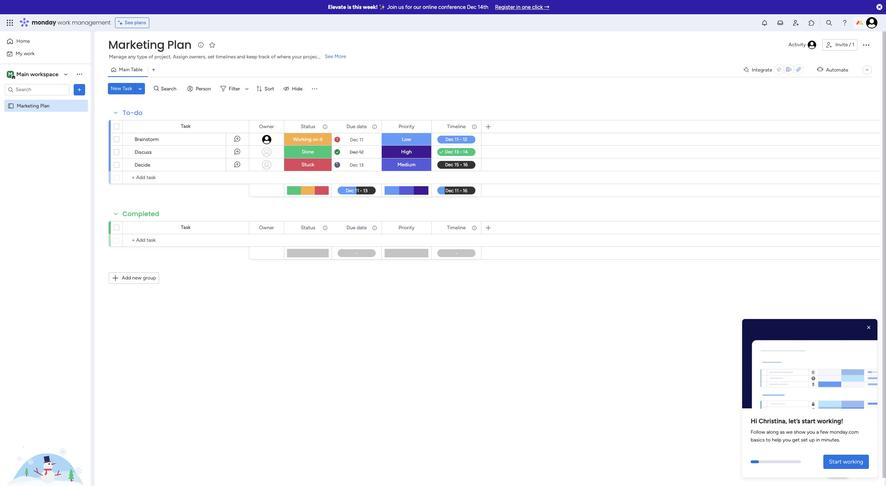 Task type: locate. For each thing, give the bounding box(es) containing it.
1 horizontal spatial you
[[807, 429, 815, 435]]

see more
[[325, 53, 346, 59]]

add to favorites image
[[209, 41, 216, 48]]

1 horizontal spatial plan
[[167, 37, 192, 53]]

of right track at the top left
[[271, 54, 276, 60]]

0 horizontal spatial in
[[516, 4, 521, 10]]

1 horizontal spatial work
[[58, 19, 70, 27]]

lottie animation element
[[742, 319, 878, 412], [0, 414, 91, 486]]

1 vertical spatial status
[[301, 225, 315, 231]]

marketing up any
[[108, 37, 165, 53]]

Search in workspace field
[[15, 86, 59, 94]]

options image
[[862, 41, 871, 49], [76, 86, 83, 93], [274, 121, 279, 133], [322, 222, 327, 234], [372, 222, 377, 234]]

0 horizontal spatial work
[[24, 50, 35, 56]]

2 column information image from the left
[[472, 225, 477, 231]]

see for see more
[[325, 53, 333, 59]]

date for to-do
[[357, 123, 367, 130]]

show board description image
[[197, 41, 205, 48]]

see inside see more link
[[325, 53, 333, 59]]

plan down search in workspace field
[[40, 103, 50, 109]]

as
[[780, 429, 785, 435]]

1 timeline field from the top
[[445, 123, 468, 131]]

conference
[[439, 4, 466, 10]]

column information image
[[322, 225, 328, 231], [472, 225, 477, 231]]

in left one
[[516, 4, 521, 10]]

1 vertical spatial task
[[181, 123, 191, 129]]

options image
[[322, 121, 327, 133], [372, 121, 377, 133], [421, 121, 426, 133], [471, 121, 476, 133], [274, 222, 279, 234], [471, 222, 476, 234]]

due date for completed
[[347, 225, 367, 231]]

main inside main table button
[[119, 67, 130, 73]]

v2 done deadline image
[[335, 149, 340, 156]]

1 timeline from the top
[[447, 123, 466, 130]]

Owner field
[[257, 123, 276, 131], [257, 224, 276, 232]]

1 vertical spatial priority field
[[397, 224, 416, 232]]

dec left the 13
[[350, 162, 358, 168]]

2 due from the top
[[347, 225, 356, 231]]

main right "workspace" icon
[[16, 71, 29, 77]]

column information image for completed due date "field"
[[372, 225, 378, 231]]

marketing right 'public board' icon on the left of page
[[17, 103, 39, 109]]

1 horizontal spatial see
[[325, 53, 333, 59]]

work inside "button"
[[24, 50, 35, 56]]

join
[[387, 4, 397, 10]]

1 of from the left
[[149, 54, 153, 60]]

where
[[277, 54, 291, 60]]

1 vertical spatial see
[[325, 53, 333, 59]]

marketing plan up type
[[108, 37, 192, 53]]

timeline for completed
[[447, 225, 466, 231]]

1 horizontal spatial lottie animation image
[[742, 322, 878, 412]]

2 timeline from the top
[[447, 225, 466, 231]]

2 due date field from the top
[[345, 224, 369, 232]]

0 vertical spatial see
[[125, 20, 133, 26]]

lottie animation image
[[742, 322, 878, 412], [0, 414, 91, 486]]

christina,
[[759, 418, 787, 425]]

invite members image
[[793, 19, 800, 26]]

12
[[359, 149, 364, 155]]

0 horizontal spatial you
[[783, 437, 791, 443]]

manage any type of project. assign owners, set timelines and keep track of where your project stands.
[[109, 54, 336, 60]]

owners,
[[189, 54, 206, 60]]

minutes.
[[822, 437, 840, 443]]

0 horizontal spatial of
[[149, 54, 153, 60]]

it
[[320, 136, 323, 143]]

2 due date from the top
[[347, 225, 367, 231]]

date
[[357, 123, 367, 130], [357, 225, 367, 231]]

set down add to favorites image
[[208, 54, 215, 60]]

dec 12
[[350, 149, 364, 155]]

of right type
[[149, 54, 153, 60]]

1
[[853, 42, 855, 48]]

1 horizontal spatial set
[[801, 437, 808, 443]]

you
[[807, 429, 815, 435], [783, 437, 791, 443]]

0 vertical spatial timeline
[[447, 123, 466, 130]]

brainstorm
[[135, 136, 159, 143]]

dec 11
[[350, 137, 363, 142]]

invite / 1 button
[[823, 39, 858, 51]]

add
[[122, 275, 131, 281]]

assign
[[173, 54, 188, 60]]

1 vertical spatial owner field
[[257, 224, 276, 232]]

help
[[832, 468, 845, 475]]

1 horizontal spatial of
[[271, 54, 276, 60]]

0 vertical spatial status
[[301, 123, 315, 130]]

done
[[302, 149, 314, 155]]

+ Add task text field
[[126, 174, 246, 182]]

close image
[[866, 324, 873, 331]]

0 horizontal spatial see
[[125, 20, 133, 26]]

1 horizontal spatial marketing plan
[[108, 37, 192, 53]]

0 horizontal spatial marketing
[[17, 103, 39, 109]]

follow
[[751, 429, 766, 435]]

you left a
[[807, 429, 815, 435]]

1 date from the top
[[357, 123, 367, 130]]

to
[[766, 437, 771, 443]]

0 horizontal spatial set
[[208, 54, 215, 60]]

0 vertical spatial you
[[807, 429, 815, 435]]

1 vertical spatial due date field
[[345, 224, 369, 232]]

0 vertical spatial lottie animation image
[[742, 322, 878, 412]]

dec left 11
[[350, 137, 358, 142]]

1 column information image from the left
[[322, 225, 328, 231]]

marketing plan down search in workspace field
[[17, 103, 50, 109]]

+ Add task text field
[[126, 236, 246, 245]]

group
[[143, 275, 156, 281]]

1 priority from the top
[[399, 123, 415, 130]]

1 vertical spatial timeline field
[[445, 224, 468, 232]]

Status field
[[299, 123, 317, 131], [299, 224, 317, 232]]

set left up on the right of the page
[[801, 437, 808, 443]]

timeline field for completed
[[445, 224, 468, 232]]

main for main table
[[119, 67, 130, 73]]

1 vertical spatial lottie animation image
[[0, 414, 91, 486]]

see
[[125, 20, 133, 26], [325, 53, 333, 59]]

0 vertical spatial task
[[122, 86, 132, 92]]

0 horizontal spatial marketing plan
[[17, 103, 50, 109]]

v2 overdue deadline image
[[335, 136, 340, 143]]

timeline
[[447, 123, 466, 130], [447, 225, 466, 231]]

task for completed
[[181, 224, 191, 231]]

0 horizontal spatial lottie animation element
[[0, 414, 91, 486]]

you down we
[[783, 437, 791, 443]]

1 vertical spatial status field
[[299, 224, 317, 232]]

1 priority field from the top
[[397, 123, 416, 131]]

0 vertical spatial due date field
[[345, 123, 369, 131]]

1 vertical spatial timeline
[[447, 225, 466, 231]]

2 owner from the top
[[259, 225, 274, 231]]

priority for to-do
[[399, 123, 415, 130]]

1 horizontal spatial in
[[816, 437, 820, 443]]

up
[[809, 437, 815, 443]]

work right my
[[24, 50, 35, 56]]

2 owner field from the top
[[257, 224, 276, 232]]

0 vertical spatial status field
[[299, 123, 317, 131]]

person
[[196, 86, 211, 92]]

2 priority from the top
[[399, 225, 415, 231]]

start working
[[829, 459, 864, 465]]

1 owner from the top
[[259, 123, 274, 130]]

working
[[843, 459, 864, 465]]

1 vertical spatial priority
[[399, 225, 415, 231]]

table
[[131, 67, 143, 73]]

timeline for to-do
[[447, 123, 466, 130]]

dec left '12'
[[350, 149, 358, 155]]

project
[[303, 54, 319, 60]]

see left plans
[[125, 20, 133, 26]]

register in one click →
[[495, 4, 550, 10]]

dec for dec 13
[[350, 162, 358, 168]]

0 vertical spatial due date
[[347, 123, 367, 130]]

0 vertical spatial priority field
[[397, 123, 416, 131]]

marketing plan list box
[[0, 98, 91, 208]]

low
[[402, 136, 411, 143]]

work right monday on the top of page
[[58, 19, 70, 27]]

in
[[516, 4, 521, 10], [816, 437, 820, 443]]

work
[[58, 19, 70, 27], [24, 50, 35, 56]]

0 vertical spatial owner
[[259, 123, 274, 130]]

date for completed
[[357, 225, 367, 231]]

m
[[8, 71, 12, 77]]

decide
[[135, 162, 150, 168]]

1 vertical spatial due date
[[347, 225, 367, 231]]

1 due date field from the top
[[345, 123, 369, 131]]

0 vertical spatial timeline field
[[445, 123, 468, 131]]

due for completed
[[347, 225, 356, 231]]

main table
[[119, 67, 143, 73]]

1 horizontal spatial main
[[119, 67, 130, 73]]

workspace selection element
[[7, 70, 60, 79]]

a
[[817, 429, 819, 435]]

1 due from the top
[[347, 123, 356, 130]]

and
[[237, 54, 245, 60]]

column information image
[[322, 124, 328, 130], [372, 124, 378, 130], [472, 124, 477, 130], [372, 225, 378, 231]]

1 vertical spatial owner
[[259, 225, 274, 231]]

0 vertical spatial date
[[357, 123, 367, 130]]

add view image
[[152, 67, 155, 73]]

plan up the 'assign'
[[167, 37, 192, 53]]

main inside workspace selection element
[[16, 71, 29, 77]]

owner
[[259, 123, 274, 130], [259, 225, 274, 231]]

apps image
[[808, 19, 816, 26]]

1 due date from the top
[[347, 123, 367, 130]]

plan inside list box
[[40, 103, 50, 109]]

2 priority field from the top
[[397, 224, 416, 232]]

autopilot image
[[817, 65, 824, 74]]

0 vertical spatial due
[[347, 123, 356, 130]]

0 horizontal spatial lottie animation image
[[0, 414, 91, 486]]

1 vertical spatial marketing
[[17, 103, 39, 109]]

set
[[208, 54, 215, 60], [801, 437, 808, 443]]

Completed field
[[121, 209, 161, 219]]

Priority field
[[397, 123, 416, 131], [397, 224, 416, 232]]

any
[[128, 54, 136, 60]]

priority for completed
[[399, 225, 415, 231]]

progress bar
[[751, 461, 759, 464]]

0 horizontal spatial column information image
[[322, 225, 328, 231]]

2 date from the top
[[357, 225, 367, 231]]

1 horizontal spatial column information image
[[472, 225, 477, 231]]

0 vertical spatial lottie animation element
[[742, 319, 878, 412]]

work for monday
[[58, 19, 70, 27]]

1 horizontal spatial marketing
[[108, 37, 165, 53]]

Search field
[[159, 84, 181, 94]]

1 vertical spatial marketing plan
[[17, 103, 50, 109]]

dec 13
[[350, 162, 364, 168]]

person button
[[184, 83, 215, 94]]

our
[[414, 4, 421, 10]]

elevate is this week! ✨ join us for our online conference dec 14th
[[328, 4, 489, 10]]

0 vertical spatial set
[[208, 54, 215, 60]]

0 vertical spatial work
[[58, 19, 70, 27]]

add new group button
[[109, 273, 159, 284]]

task
[[122, 86, 132, 92], [181, 123, 191, 129], [181, 224, 191, 231]]

2 vertical spatial task
[[181, 224, 191, 231]]

let's
[[789, 418, 801, 425]]

→
[[544, 4, 550, 10]]

task for to-do
[[181, 123, 191, 129]]

0 vertical spatial marketing plan
[[108, 37, 192, 53]]

1 vertical spatial set
[[801, 437, 808, 443]]

1 vertical spatial due
[[347, 225, 356, 231]]

1 vertical spatial date
[[357, 225, 367, 231]]

hide button
[[281, 83, 307, 94]]

0 vertical spatial priority
[[399, 123, 415, 130]]

medium
[[398, 162, 416, 168]]

1 vertical spatial in
[[816, 437, 820, 443]]

workspace
[[30, 71, 58, 77]]

help image
[[842, 19, 849, 26]]

13
[[359, 162, 364, 168]]

collapse board header image
[[865, 67, 870, 73]]

0 horizontal spatial plan
[[40, 103, 50, 109]]

1 vertical spatial plan
[[40, 103, 50, 109]]

see left more
[[325, 53, 333, 59]]

status
[[301, 123, 315, 130], [301, 225, 315, 231]]

register in one click → link
[[495, 4, 550, 10]]

dec
[[467, 4, 477, 10], [350, 137, 358, 142], [350, 149, 358, 155], [350, 162, 358, 168]]

0 horizontal spatial main
[[16, 71, 29, 77]]

column information image for due date "field" related to to-do
[[372, 124, 378, 130]]

timeline field for to-do
[[445, 123, 468, 131]]

start
[[802, 418, 816, 425]]

Timeline field
[[445, 123, 468, 131], [445, 224, 468, 232]]

main table button
[[108, 64, 148, 76]]

work for my
[[24, 50, 35, 56]]

marketing plan
[[108, 37, 192, 53], [17, 103, 50, 109]]

in inside 'follow along as we show you a few monday.com basics to help you get set up in minutes.'
[[816, 437, 820, 443]]

Due date field
[[345, 123, 369, 131], [345, 224, 369, 232]]

discuss
[[135, 149, 152, 155]]

completed
[[123, 209, 159, 218]]

option
[[0, 99, 91, 101]]

in right up on the right of the page
[[816, 437, 820, 443]]

due
[[347, 123, 356, 130], [347, 225, 356, 231]]

0 vertical spatial marketing
[[108, 37, 165, 53]]

main left table
[[119, 67, 130, 73]]

of
[[149, 54, 153, 60], [271, 54, 276, 60]]

my work button
[[4, 48, 77, 59]]

0 vertical spatial owner field
[[257, 123, 276, 131]]

see plans
[[125, 20, 146, 26]]

plan
[[167, 37, 192, 53], [40, 103, 50, 109]]

due date
[[347, 123, 367, 130], [347, 225, 367, 231]]

0 vertical spatial in
[[516, 4, 521, 10]]

1 vertical spatial work
[[24, 50, 35, 56]]

2 timeline field from the top
[[445, 224, 468, 232]]

see inside see plans button
[[125, 20, 133, 26]]



Task type: describe. For each thing, give the bounding box(es) containing it.
lottie animation image for rightmost "lottie animation" element
[[742, 322, 878, 412]]

show
[[794, 429, 806, 435]]

click
[[532, 4, 543, 10]]

Marketing Plan field
[[107, 37, 193, 53]]

home
[[16, 38, 30, 44]]

priority field for completed
[[397, 224, 416, 232]]

workspace image
[[7, 70, 14, 78]]

my work
[[16, 50, 35, 56]]

workspace options image
[[76, 71, 83, 78]]

new
[[132, 275, 142, 281]]

hi
[[751, 418, 758, 425]]

sort
[[265, 86, 274, 92]]

week!
[[363, 4, 378, 10]]

home button
[[4, 36, 77, 47]]

stuck
[[302, 162, 314, 168]]

1 vertical spatial you
[[783, 437, 791, 443]]

plans
[[134, 20, 146, 26]]

see plans button
[[115, 17, 149, 28]]

To-do field
[[121, 108, 144, 118]]

monday work management
[[32, 19, 111, 27]]

due date field for completed
[[345, 224, 369, 232]]

dapulse integrations image
[[744, 67, 749, 73]]

column information image for 1st status 'field'
[[322, 124, 328, 130]]

start working button
[[824, 455, 869, 469]]

1 horizontal spatial lottie animation element
[[742, 319, 878, 412]]

do
[[134, 108, 143, 117]]

1 owner field from the top
[[257, 123, 276, 131]]

your
[[292, 54, 302, 60]]

1 status from the top
[[301, 123, 315, 130]]

project.
[[155, 54, 172, 60]]

new
[[111, 86, 121, 92]]

/
[[849, 42, 851, 48]]

inbox image
[[777, 19, 784, 26]]

add new group
[[122, 275, 156, 281]]

select product image
[[6, 19, 14, 26]]

keep
[[247, 54, 257, 60]]

to-do
[[123, 108, 143, 117]]

priority field for to-do
[[397, 123, 416, 131]]

due date field for to-do
[[345, 123, 369, 131]]

working on it
[[293, 136, 323, 143]]

help button
[[826, 466, 851, 478]]

online
[[423, 4, 437, 10]]

us
[[399, 4, 404, 10]]

integrate
[[752, 67, 773, 73]]

dec left 14th
[[467, 4, 477, 10]]

public board image
[[7, 102, 14, 109]]

task inside new task button
[[122, 86, 132, 92]]

owner for 2nd owner field from the bottom of the page
[[259, 123, 274, 130]]

invite / 1
[[836, 42, 855, 48]]

filter
[[229, 86, 240, 92]]

basics
[[751, 437, 765, 443]]

monday.com
[[830, 429, 859, 435]]

type
[[137, 54, 147, 60]]

track
[[259, 54, 270, 60]]

manage
[[109, 54, 127, 60]]

more
[[335, 53, 346, 59]]

management
[[72, 19, 111, 27]]

dapulse checkmark sign image
[[440, 148, 443, 157]]

new task
[[111, 86, 132, 92]]

monday
[[32, 19, 56, 27]]

invite
[[836, 42, 848, 48]]

activity button
[[786, 39, 820, 51]]

christina overa image
[[866, 17, 878, 29]]

new task button
[[108, 83, 135, 94]]

2 status field from the top
[[299, 224, 317, 232]]

marketing plan inside list box
[[17, 103, 50, 109]]

timelines
[[216, 54, 236, 60]]

2 of from the left
[[271, 54, 276, 60]]

automate
[[826, 67, 849, 73]]

v2 search image
[[154, 85, 159, 93]]

notifications image
[[761, 19, 768, 26]]

set inside 'follow along as we show you a few monday.com basics to help you get set up in minutes.'
[[801, 437, 808, 443]]

working
[[293, 136, 312, 143]]

2 status from the top
[[301, 225, 315, 231]]

lottie animation image for bottommost "lottie animation" element
[[0, 414, 91, 486]]

elevate
[[328, 4, 346, 10]]

to-
[[123, 108, 134, 117]]

arrow down image
[[243, 84, 251, 93]]

sort button
[[253, 83, 279, 94]]

hi christina, let's start working!
[[751, 418, 844, 425]]

column information image for status
[[322, 225, 328, 231]]

menu image
[[311, 85, 318, 92]]

this
[[353, 4, 362, 10]]

marketing inside list box
[[17, 103, 39, 109]]

14th
[[478, 4, 489, 10]]

start
[[829, 459, 842, 465]]

register
[[495, 4, 515, 10]]

1 vertical spatial lottie animation element
[[0, 414, 91, 486]]

my
[[16, 50, 23, 56]]

dec for dec 11
[[350, 137, 358, 142]]

stands.
[[321, 54, 336, 60]]

activity
[[789, 42, 806, 48]]

due for to-do
[[347, 123, 356, 130]]

one
[[522, 4, 531, 10]]

0 vertical spatial plan
[[167, 37, 192, 53]]

follow along as we show you a few monday.com basics to help you get set up in minutes.
[[751, 429, 859, 443]]

main for main workspace
[[16, 71, 29, 77]]

search everything image
[[826, 19, 833, 26]]

hide
[[292, 86, 303, 92]]

dec for dec 12
[[350, 149, 358, 155]]

working!
[[818, 418, 844, 425]]

owner for 2nd owner field from the top
[[259, 225, 274, 231]]

due date for to-do
[[347, 123, 367, 130]]

we
[[786, 429, 793, 435]]

column information image for timeline
[[472, 225, 477, 231]]

high
[[401, 149, 412, 155]]

few
[[820, 429, 829, 435]]

is
[[347, 4, 351, 10]]

see more link
[[324, 53, 347, 60]]

1 status field from the top
[[299, 123, 317, 131]]

see for see plans
[[125, 20, 133, 26]]

angle down image
[[138, 86, 142, 91]]



Task type: vqa. For each thing, say whether or not it's contained in the screenshot.
08:41
no



